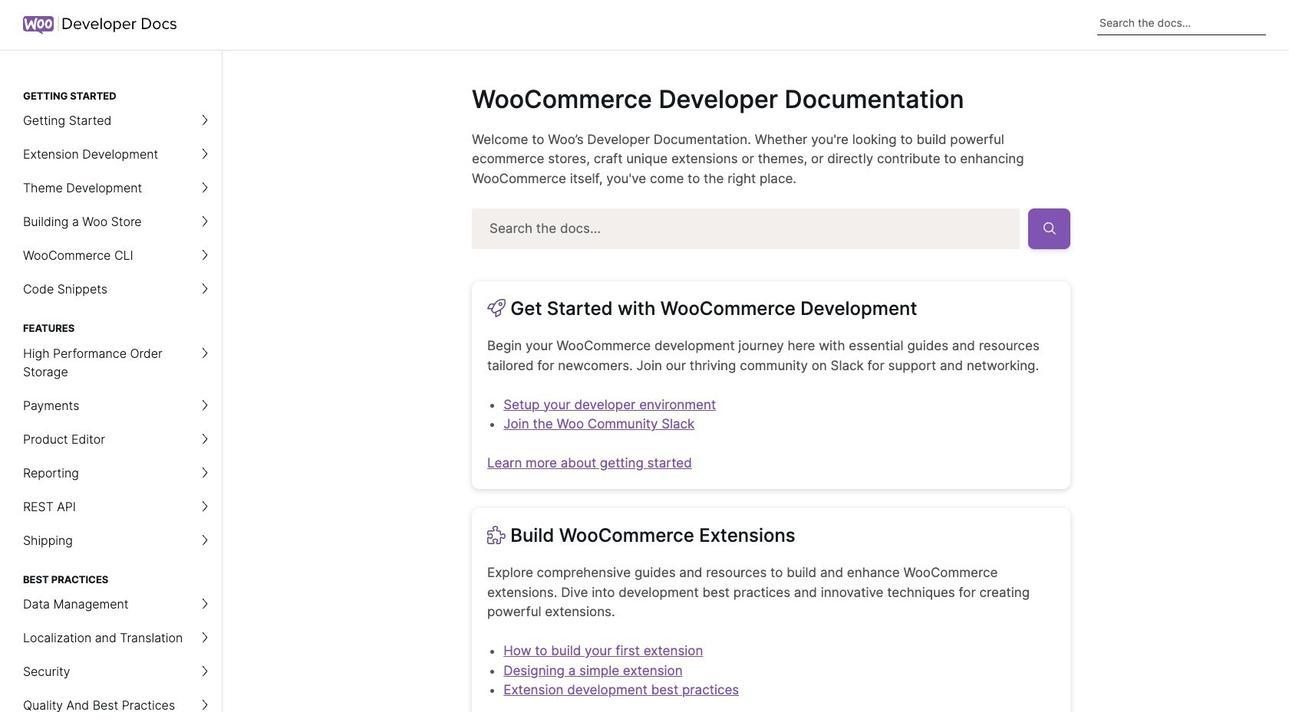 Task type: locate. For each thing, give the bounding box(es) containing it.
light image
[[487, 299, 506, 318]]

None search field
[[1097, 11, 1266, 35]]

light image
[[487, 527, 506, 545]]

None search field
[[472, 208, 1071, 249]]



Task type: vqa. For each thing, say whether or not it's contained in the screenshot.
2nd 'Light' IMAGE from the bottom of the page
yes



Task type: describe. For each thing, give the bounding box(es) containing it.
Search the docs… search field
[[472, 208, 1020, 249]]

search search field
[[1097, 11, 1266, 35]]



